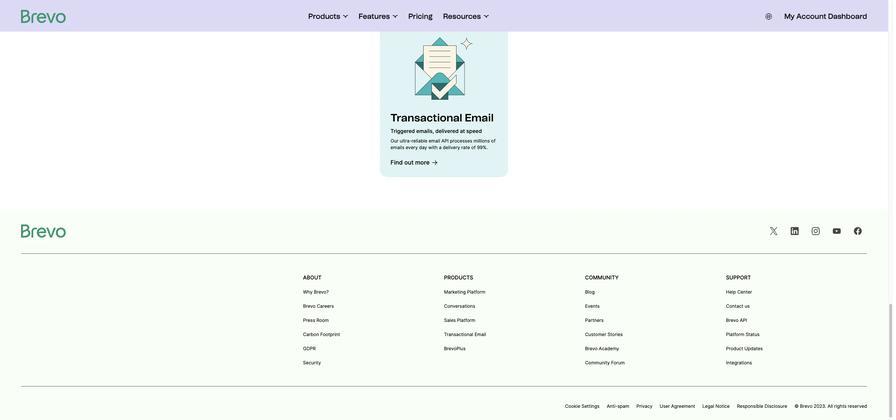 Task type: describe. For each thing, give the bounding box(es) containing it.
marketing platform link
[[444, 289, 486, 295]]

my
[[785, 12, 795, 21]]

©
[[795, 403, 799, 409]]

at
[[460, 128, 465, 134]]

careers
[[317, 303, 334, 309]]

emails
[[391, 145, 405, 150]]

brevo for brevo careers
[[303, 303, 316, 309]]

features
[[359, 12, 390, 21]]

2 vertical spatial platform
[[727, 332, 745, 337]]

brevo api link
[[727, 317, 748, 324]]

contact
[[727, 303, 744, 309]]

1 brevo image from the top
[[21, 10, 66, 23]]

contact us link
[[727, 303, 750, 309]]

sales platform link
[[444, 317, 476, 324]]

settings
[[582, 403, 600, 409]]

day
[[419, 145, 427, 150]]

brevo for brevo api
[[727, 317, 739, 323]]

responsible disclosure link
[[738, 403, 788, 410]]

twitter image
[[770, 227, 778, 235]]

carbon footprint link
[[303, 331, 340, 338]]

linkedin image
[[791, 227, 799, 235]]

© brevo 2023. all rights reserved
[[795, 403, 868, 409]]

all
[[828, 403, 834, 409]]

our ultra-reliable email api processes millions of emails every day with a delivery rate of 99%.
[[391, 138, 496, 150]]

notice
[[716, 403, 730, 409]]

emails,
[[417, 128, 434, 134]]

pricing link
[[409, 12, 433, 21]]

brevo for brevo academy
[[586, 346, 598, 351]]

brevo careers
[[303, 303, 334, 309]]

product updates
[[727, 346, 763, 351]]

security link
[[303, 359, 321, 366]]

responsible disclosure
[[738, 403, 788, 409]]

platform status
[[727, 332, 760, 337]]

youtube image
[[834, 227, 841, 235]]

events link
[[586, 303, 600, 309]]

rate
[[462, 145, 470, 150]]

reserved
[[849, 403, 868, 409]]

legal notice
[[703, 403, 730, 409]]

forum
[[612, 360, 625, 365]]

cookie settings
[[566, 403, 600, 409]]

anti-spam link
[[607, 403, 630, 410]]

0 vertical spatial of
[[492, 138, 496, 144]]

products link
[[309, 12, 348, 21]]

community
[[586, 360, 610, 365]]

2 brevo image from the top
[[21, 225, 66, 238]]

facebook image
[[855, 227, 863, 235]]

partners
[[586, 317, 604, 323]]

anti-spam
[[607, 403, 630, 409]]

legal
[[703, 403, 715, 409]]

disclosure
[[765, 403, 788, 409]]

why brevo?
[[303, 289, 329, 295]]

my account dashboard
[[785, 12, 868, 21]]

responsible
[[738, 403, 764, 409]]

press
[[303, 317, 315, 323]]

product
[[727, 346, 744, 351]]

anti-
[[607, 403, 618, 409]]

gdpr
[[303, 346, 316, 351]]

delivered
[[436, 128, 459, 134]]

sales
[[444, 317, 456, 323]]

blog link
[[586, 289, 595, 295]]

transactional email link
[[444, 331, 486, 338]]

center
[[738, 289, 753, 295]]

home hero image image
[[411, 35, 477, 101]]

marketing
[[444, 289, 466, 295]]

0 horizontal spatial of
[[472, 145, 476, 150]]

community
[[586, 274, 619, 281]]

spam
[[618, 403, 630, 409]]

integrations link
[[727, 359, 753, 366]]

events
[[586, 303, 600, 309]]

cookie
[[566, 403, 581, 409]]

triggered
[[391, 128, 415, 134]]

with
[[429, 145, 438, 150]]

more
[[415, 159, 430, 166]]

find out more
[[391, 159, 430, 166]]

0 vertical spatial transactional email
[[391, 112, 494, 124]]

processes
[[450, 138, 473, 144]]

api inside our ultra-reliable email api processes millions of emails every day with a delivery rate of 99%.
[[442, 138, 449, 144]]

1 vertical spatial transactional
[[444, 332, 474, 337]]

security
[[303, 360, 321, 365]]

press room link
[[303, 317, 329, 324]]

brevo academy link
[[586, 345, 620, 352]]

academy
[[599, 346, 620, 351]]



Task type: locate. For each thing, give the bounding box(es) containing it.
email down sales platform link
[[475, 332, 486, 337]]

customer
[[586, 332, 607, 337]]

of right 'millions'
[[492, 138, 496, 144]]

our
[[391, 138, 399, 144]]

why
[[303, 289, 313, 295]]

1 vertical spatial platform
[[457, 317, 476, 323]]

carbon footprint
[[303, 332, 340, 337]]

api
[[442, 138, 449, 144], [740, 317, 748, 323]]

brevo up press
[[303, 303, 316, 309]]

email up speed on the top
[[465, 112, 494, 124]]

transactional
[[391, 112, 463, 124], [444, 332, 474, 337]]

platform for sales platform
[[457, 317, 476, 323]]

2023.
[[814, 403, 827, 409]]

user agreement
[[660, 403, 696, 409]]

sales platform
[[444, 317, 476, 323]]

community forum
[[586, 360, 625, 365]]

us
[[745, 303, 750, 309]]

transactional email
[[391, 112, 494, 124], [444, 332, 486, 337]]

customer stories link
[[586, 331, 623, 338]]

platform for marketing platform
[[467, 289, 486, 295]]

account
[[797, 12, 827, 21]]

1 horizontal spatial api
[[740, 317, 748, 323]]

marketing platform
[[444, 289, 486, 295]]

brevo right ©
[[801, 403, 813, 409]]

1 vertical spatial email
[[475, 332, 486, 337]]

integrations
[[727, 360, 753, 365]]

products
[[444, 274, 474, 281]]

api up "a"
[[442, 138, 449, 144]]

millions
[[474, 138, 490, 144]]

1 horizontal spatial of
[[492, 138, 496, 144]]

blog
[[586, 289, 595, 295]]

footprint
[[321, 332, 340, 337]]

brevo?
[[314, 289, 329, 295]]

of right rate
[[472, 145, 476, 150]]

email
[[429, 138, 440, 144]]

dashboard
[[829, 12, 868, 21]]

platform down the brevo api link
[[727, 332, 745, 337]]

99%.
[[477, 145, 488, 150]]

brevoplus link
[[444, 345, 466, 352]]

1 vertical spatial transactional email
[[444, 332, 486, 337]]

platform up transactional email link
[[457, 317, 476, 323]]

0 vertical spatial platform
[[467, 289, 486, 295]]

support
[[727, 274, 752, 281]]

1 vertical spatial of
[[472, 145, 476, 150]]

conversations link
[[444, 303, 476, 309]]

stories
[[608, 332, 623, 337]]

conversations
[[444, 303, 476, 309]]

resources
[[444, 12, 481, 21]]

every
[[406, 145, 418, 150]]

a
[[439, 145, 442, 150]]

room
[[317, 317, 329, 323]]

partners link
[[586, 317, 604, 324]]

transactional email up delivered
[[391, 112, 494, 124]]

0 vertical spatial transactional
[[391, 112, 463, 124]]

product updates link
[[727, 345, 763, 352]]

brevo careers link
[[303, 303, 334, 309]]

privacy link
[[637, 403, 653, 410]]

ultra-
[[400, 138, 412, 144]]

brevo down customer
[[586, 346, 598, 351]]

api up platform status
[[740, 317, 748, 323]]

triggered emails, delivered at speed
[[391, 128, 482, 134]]

0 vertical spatial email
[[465, 112, 494, 124]]

platform status link
[[727, 331, 760, 338]]

help center link
[[727, 289, 753, 295]]

0 horizontal spatial api
[[442, 138, 449, 144]]

cookie settings link
[[566, 403, 600, 410]]

button image
[[766, 13, 772, 20]]

brevo image
[[21, 10, 66, 23], [21, 225, 66, 238]]

brevoplus
[[444, 346, 466, 351]]

resources link
[[444, 12, 489, 21]]

instagram image
[[812, 227, 820, 235]]

press room
[[303, 317, 329, 323]]

0 vertical spatial api
[[442, 138, 449, 144]]

reliable
[[412, 138, 428, 144]]

transactional up emails,
[[391, 112, 463, 124]]

carbon
[[303, 332, 319, 337]]

of
[[492, 138, 496, 144], [472, 145, 476, 150]]

platform right marketing
[[467, 289, 486, 295]]

about
[[303, 274, 322, 281]]

0 vertical spatial brevo image
[[21, 10, 66, 23]]

user
[[660, 403, 670, 409]]

community forum link
[[586, 359, 625, 366]]

transactional email down sales platform link
[[444, 332, 486, 337]]

1 vertical spatial api
[[740, 317, 748, 323]]

agreement
[[672, 403, 696, 409]]

products
[[309, 12, 341, 21]]

pricing
[[409, 12, 433, 21]]

find
[[391, 159, 403, 166]]

status
[[746, 332, 760, 337]]

help
[[727, 289, 737, 295]]

user agreement link
[[660, 403, 696, 410]]

why brevo? link
[[303, 289, 329, 295]]

delivery
[[443, 145, 460, 150]]

brevo down contact
[[727, 317, 739, 323]]

brevo
[[303, 303, 316, 309], [727, 317, 739, 323], [586, 346, 598, 351], [801, 403, 813, 409]]

brevo academy
[[586, 346, 620, 351]]

transactional down sales platform link
[[444, 332, 474, 337]]

out
[[405, 159, 414, 166]]

gdpr link
[[303, 345, 316, 352]]

legal notice link
[[703, 403, 730, 410]]

1 vertical spatial brevo image
[[21, 225, 66, 238]]



Task type: vqa. For each thing, say whether or not it's contained in the screenshot.
Customer
yes



